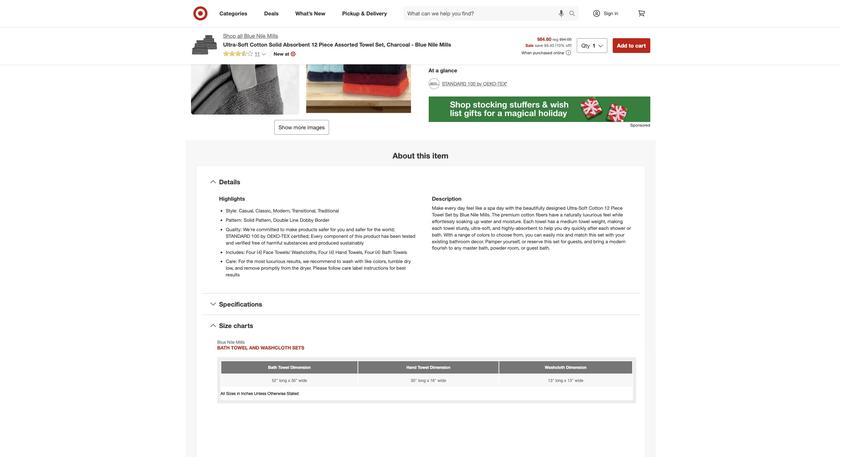 Task type: describe. For each thing, give the bounding box(es) containing it.
from,
[[513, 232, 524, 238]]

or right create
[[460, 7, 464, 14]]

double
[[273, 217, 288, 223]]

towels
[[393, 250, 407, 255]]

style:
[[226, 208, 238, 214]]

1 vertical spatial bath.
[[540, 246, 550, 251]]

about this item
[[393, 151, 448, 160]]

wash
[[342, 259, 353, 265]]

pickup
[[342, 10, 360, 17]]

naturally
[[564, 212, 582, 218]]

colors
[[477, 232, 490, 238]]

each
[[523, 219, 534, 224]]

at a glance
[[429, 67, 457, 74]]

help
[[544, 225, 553, 231]]

create
[[442, 7, 458, 14]]

0 horizontal spatial new
[[274, 51, 284, 57]]

save
[[442, 22, 454, 29]]

medium
[[560, 219, 577, 224]]

the up remove
[[246, 259, 253, 265]]

to left any
[[449, 246, 453, 251]]

towel inside shop all blue nile mills ultra-soft cotton solid absorbent 12 piece assorted towel set, charcoal - blue nile mills
[[359, 41, 374, 48]]

we're
[[243, 227, 255, 233]]

2 safer from the left
[[355, 227, 366, 233]]

or down from,
[[522, 239, 526, 245]]

delivery
[[366, 10, 387, 17]]

produced
[[318, 240, 339, 246]]

new at
[[274, 51, 289, 57]]

like inside description make every day feel like a spa day with the beautifully designed ultra-soft cotton 12 piece towel set by blue nile mills. the premium cotton fibers have a naturally luxurious feel while effortlessly soaking up water and moisture. each towel has a medium towel weight, making each towel sturdy, ultra-soft, and highly-absorbent to help you dry quickly after each shower or bath. with a range of colors to choose from, you can easily mix and match this set with your existing bathroom decor. pamper yourself, or reserve this set for guests, and bring a modern flourish to any master bath, powder room, or guest bath.
[[475, 205, 482, 211]]

to up "can"
[[539, 225, 543, 231]]

of inside description make every day feel like a spa day with the beautifully designed ultra-soft cotton 12 piece towel set by blue nile mills. the premium cotton fibers have a naturally luxurious feel while effortlessly soaking up water and moisture. each towel has a medium towel weight, making each towel sturdy, ultra-soft, and highly-absorbent to help you dry quickly after each shower or bath. with a range of colors to choose from, you can easily mix and match this set with your existing bathroom decor. pamper yourself, or reserve this set for guests, and bring a modern flourish to any master bath, powder room, or guest bath.
[[471, 232, 476, 238]]

standard inside quality: we're committed to make products safer for you and safer for the world; standard 100 by oeko-tex certified; every component of this product has been tested and verified free of harmful substances and produced sustainably
[[226, 234, 250, 239]]

and right "mix"
[[565, 232, 573, 238]]

cart
[[635, 42, 646, 49]]

2 four from the left
[[318, 250, 328, 255]]

image of ultra-soft cotton solid absorbent 12 piece assorted towel set, charcoal - blue nile mills image
[[191, 32, 218, 59]]

to inside quality: we're committed to make products safer for you and safer for the world; standard 100 by oeko-tex certified; every component of this product has been tested and verified free of harmful substances and produced sustainably
[[280, 227, 284, 233]]

bath,
[[479, 246, 489, 251]]

to inside the care: for the most luxurious results, we recommend to wash with like colors, tumble dry low, and remove promptly from the dryer. please follow care label instructions for best results
[[337, 259, 341, 265]]

save
[[535, 43, 543, 48]]

sponsored
[[630, 123, 650, 128]]

pickup & delivery link
[[336, 6, 395, 21]]

and down match
[[584, 239, 592, 245]]

any
[[454, 246, 462, 251]]

dry inside the care: for the most luxurious results, we recommend to wash with like colors, tumble dry low, and remove promptly from the dryer. please follow care label instructions for best results
[[404, 259, 411, 265]]

piece inside description make every day feel like a spa day with the beautifully designed ultra-soft cotton 12 piece towel set by blue nile mills. the premium cotton fibers have a naturally luxurious feel while effortlessly soaking up water and moisture. each towel has a medium towel weight, making each towel sturdy, ultra-soft, and highly-absorbent to help you dry quickly after each shower or bath. with a range of colors to choose from, you can easily mix and match this set with your existing bathroom decor. pamper yourself, or reserve this set for guests, and bring a modern flourish to any master bath, powder room, or guest bath.
[[611, 205, 623, 211]]

luxurious inside the care: for the most luxurious results, we recommend to wash with like colors, tumble dry low, and remove promptly from the dryer. please follow care label instructions for best results
[[266, 259, 285, 265]]

oeko- inside quality: we're committed to make products safer for you and safer for the world; standard 100 by oeko-tex certified; every component of this product has been tested and verified free of harmful substances and produced sustainably
[[267, 234, 281, 239]]

by inside quality: we're committed to make products safer for you and safer for the world; standard 100 by oeko-tex certified; every component of this product has been tested and verified free of harmful substances and produced sustainably
[[261, 234, 266, 239]]

0 horizontal spatial nile
[[256, 33, 266, 39]]

shop all blue nile mills ultra-soft cotton solid absorbent 12 piece assorted towel set, charcoal - blue nile mills
[[223, 33, 451, 48]]

qty
[[581, 42, 590, 49]]

9.40
[[546, 43, 554, 48]]

world;
[[382, 227, 395, 233]]

1 safer from the left
[[319, 227, 329, 233]]

pattern:
[[226, 217, 242, 223]]

0 vertical spatial mills
[[267, 33, 278, 39]]

off
[[566, 43, 571, 48]]

about
[[393, 151, 415, 160]]

reserve
[[527, 239, 543, 245]]

deals
[[264, 10, 279, 17]]

show
[[279, 124, 292, 131]]

up
[[474, 219, 479, 224]]

and up the sustainably
[[346, 227, 354, 233]]

yourself,
[[503, 239, 520, 245]]

verified
[[235, 240, 250, 246]]

0 horizontal spatial sign in
[[604, 10, 618, 16]]

every for 5%
[[465, 22, 479, 29]]

weight,
[[591, 219, 606, 224]]

most
[[254, 259, 265, 265]]

water
[[481, 219, 492, 224]]

0 horizontal spatial sign
[[604, 10, 613, 16]]

the inside quality: we're committed to make products safer for you and safer for the world; standard 100 by oeko-tex certified; every component of this product has been tested and verified free of harmful substances and produced sustainably
[[374, 227, 381, 233]]

1 horizontal spatial feel
[[603, 212, 611, 218]]

to inside add to cart button
[[629, 42, 634, 49]]

what's
[[295, 10, 313, 17]]

harmful
[[267, 240, 282, 246]]

a right bring
[[605, 239, 608, 245]]

instructions
[[364, 266, 388, 271]]

3 (4) from the left
[[375, 250, 380, 255]]

1 vertical spatial mills
[[439, 41, 451, 48]]

0 vertical spatial with
[[505, 205, 514, 211]]

oeko- inside the standard 100 by oeko-tex® button
[[483, 81, 497, 87]]

been
[[390, 234, 401, 239]]

making
[[608, 219, 623, 224]]

manage
[[466, 7, 485, 14]]

solid inside shop all blue nile mills ultra-soft cotton solid absorbent 12 piece assorted towel set, charcoal - blue nile mills
[[269, 41, 282, 48]]

what's new
[[295, 10, 325, 17]]

modern
[[609, 239, 626, 245]]

casual,
[[239, 208, 254, 214]]

or right 'shower'
[[627, 225, 631, 231]]

0 horizontal spatial feel
[[466, 205, 474, 211]]

the inside description make every day feel like a spa day with the beautifully designed ultra-soft cotton 12 piece towel set by blue nile mills. the premium cotton fibers have a naturally luxurious feel while effortlessly soaking up water and moisture. each towel has a medium towel weight, making each towel sturdy, ultra-soft, and highly-absorbent to help you dry quickly after each shower or bath. with a range of colors to choose from, you can easily mix and match this set with your existing bathroom decor. pamper yourself, or reserve this set for guests, and bring a modern flourish to any master bath, powder room, or guest bath.
[[515, 205, 522, 211]]

pickup & delivery
[[342, 10, 387, 17]]

at
[[285, 51, 289, 57]]

decor.
[[471, 239, 484, 245]]

1 vertical spatial solid
[[244, 217, 254, 223]]

powder
[[490, 246, 506, 251]]

like inside the care: for the most luxurious results, we recommend to wash with like colors, tumble dry low, and remove promptly from the dryer. please follow care label instructions for best results
[[365, 259, 372, 265]]

1 horizontal spatial of
[[349, 234, 353, 239]]

bath
[[382, 250, 392, 255]]

12 inside shop all blue nile mills ultra-soft cotton solid absorbent 12 piece assorted towel set, charcoal - blue nile mills
[[311, 41, 317, 48]]

sign in button
[[631, 5, 650, 16]]

deals link
[[258, 6, 287, 21]]

item
[[432, 151, 448, 160]]

1 vertical spatial with
[[605, 232, 614, 238]]

soaking
[[456, 219, 473, 224]]

committed
[[256, 227, 279, 233]]

care
[[342, 266, 351, 271]]

luxurious inside description make every day feel like a spa day with the beautifully designed ultra-soft cotton 12 piece towel set by blue nile mills. the premium cotton fibers have a naturally luxurious feel while effortlessly soaking up water and moisture. each towel has a medium towel weight, making each towel sturdy, ultra-soft, and highly-absorbent to help you dry quickly after each shower or bath. with a range of colors to choose from, you can easily mix and match this set with your existing bathroom decor. pamper yourself, or reserve this set for guests, and bring a modern flourish to any master bath, powder room, or guest bath.
[[583, 212, 602, 218]]

and up "includes:"
[[226, 240, 234, 246]]

please
[[313, 266, 327, 271]]

for
[[238, 259, 245, 265]]

ultra- inside shop all blue nile mills ultra-soft cotton solid absorbent 12 piece assorted towel set, charcoal - blue nile mills
[[223, 41, 238, 48]]

with
[[444, 232, 453, 238]]

mix
[[556, 232, 564, 238]]

this down 'after'
[[589, 232, 596, 238]]

face
[[263, 250, 273, 255]]

certified;
[[291, 234, 310, 239]]

10
[[556, 43, 561, 48]]

categories link
[[214, 6, 256, 21]]

bathroom
[[449, 239, 470, 245]]

care:
[[226, 259, 237, 265]]

registry
[[487, 7, 505, 14]]

$84.60 reg $94.00 sale save $ 9.40 ( 10 % off )
[[526, 36, 572, 48]]

at
[[429, 67, 434, 74]]

0 horizontal spatial bath.
[[432, 232, 442, 238]]

purchased
[[533, 50, 552, 55]]

2 horizontal spatial you
[[555, 225, 562, 231]]

towel inside description make every day feel like a spa day with the beautifully designed ultra-soft cotton 12 piece towel set by blue nile mills. the premium cotton fibers have a naturally luxurious feel while effortlessly soaking up water and moisture. each towel has a medium towel weight, making each towel sturdy, ultra-soft, and highly-absorbent to help you dry quickly after each shower or bath. with a range of colors to choose from, you can easily mix and match this set with your existing bathroom decor. pamper yourself, or reserve this set for guests, and bring a modern flourish to any master bath, powder room, or guest bath.
[[432, 212, 444, 218]]

0 horizontal spatial of
[[261, 240, 265, 246]]

and down the on the right of the page
[[493, 219, 501, 224]]

the down the results,
[[292, 266, 299, 271]]

you inside quality: we're committed to make products safer for you and safer for the world; standard 100 by oeko-tex certified; every component of this product has been tested and verified free of harmful substances and produced sustainably
[[337, 227, 345, 233]]

tex
[[281, 234, 290, 239]]



Task type: locate. For each thing, give the bounding box(es) containing it.
this left item
[[417, 151, 430, 160]]

sign in right sign in link
[[635, 8, 647, 13]]

blue right -
[[415, 41, 427, 48]]

12 right absorbent
[[311, 41, 317, 48]]

blue
[[244, 33, 255, 39], [415, 41, 427, 48], [460, 212, 469, 218]]

nile
[[256, 33, 266, 39], [428, 41, 438, 48], [471, 212, 479, 218]]

safer up product
[[355, 227, 366, 233]]

new
[[314, 10, 325, 17], [274, 51, 284, 57]]

add to cart button
[[613, 38, 650, 53]]

bath. down the reserve
[[540, 246, 550, 251]]

for down "mix"
[[561, 239, 566, 245]]

1 horizontal spatial dry
[[563, 225, 570, 231]]

line
[[290, 217, 298, 223]]

3 four from the left
[[365, 250, 374, 255]]

you down absorbent
[[525, 232, 533, 238]]

a right at on the right top of the page
[[436, 67, 439, 74]]

1 horizontal spatial towel
[[432, 212, 444, 218]]

1 each from the left
[[432, 225, 442, 231]]

blue up soaking
[[460, 212, 469, 218]]

or
[[460, 7, 464, 14], [627, 225, 631, 231], [522, 239, 526, 245], [521, 246, 525, 251]]

1 vertical spatial like
[[365, 259, 372, 265]]

soft up "naturally" at the right of page
[[579, 205, 587, 211]]

0 vertical spatial set
[[598, 232, 604, 238]]

2 horizontal spatial blue
[[460, 212, 469, 218]]

1 horizontal spatial day
[[481, 22, 490, 29]]

piece inside shop all blue nile mills ultra-soft cotton solid absorbent 12 piece assorted towel set, charcoal - blue nile mills
[[319, 41, 333, 48]]

day up soaking
[[458, 205, 465, 211]]

0 vertical spatial nile
[[256, 33, 266, 39]]

make
[[432, 205, 443, 211]]

100 inside quality: we're committed to make products safer for you and safer for the world; standard 100 by oeko-tex certified; every component of this product has been tested and verified free of harmful substances and produced sustainably
[[251, 234, 259, 239]]

sign in inside button
[[635, 8, 647, 13]]

like up instructions
[[365, 259, 372, 265]]

set
[[598, 232, 604, 238], [553, 239, 559, 245]]

towel up quickly
[[579, 219, 590, 224]]

soft inside description make every day feel like a spa day with the beautifully designed ultra-soft cotton 12 piece towel set by blue nile mills. the premium cotton fibers have a naturally luxurious feel while effortlessly soaking up water and moisture. each towel has a medium towel weight, making each towel sturdy, ultra-soft, and highly-absorbent to help you dry quickly after each shower or bath. with a range of colors to choose from, you can easily mix and match this set with your existing bathroom decor. pamper yourself, or reserve this set for guests, and bring a modern flourish to any master bath, powder room, or guest bath.
[[579, 205, 587, 211]]

for down tumble
[[390, 266, 395, 271]]

sign inside button
[[635, 8, 643, 13]]

you up "mix"
[[555, 225, 562, 231]]

four down free
[[246, 250, 256, 255]]

ultra-soft cotton highly absorbent solid quick-drying towel sets by blue nile mills, 5 of 8 image
[[304, 7, 412, 115]]

0 horizontal spatial set
[[553, 239, 559, 245]]

1 horizontal spatial blue
[[415, 41, 427, 48]]

0 vertical spatial bath.
[[432, 232, 442, 238]]

solid up "new at"
[[269, 41, 282, 48]]

0 horizontal spatial towel
[[444, 225, 455, 231]]

a right have
[[560, 212, 563, 218]]

by inside the standard 100 by oeko-tex® button
[[477, 81, 482, 87]]

1 horizontal spatial mills
[[439, 41, 451, 48]]

and down every
[[309, 240, 317, 246]]

has inside quality: we're committed to make products safer for you and safer for the world; standard 100 by oeko-tex certified; every component of this product has been tested and verified free of harmful substances and produced sustainably
[[381, 234, 389, 239]]

you
[[555, 225, 562, 231], [337, 227, 345, 233], [525, 232, 533, 238]]

and right soft,
[[492, 225, 500, 231]]

0 vertical spatial cotton
[[250, 41, 267, 48]]

dry down medium
[[563, 225, 570, 231]]

0 horizontal spatial by
[[261, 234, 266, 239]]

this down easily in the right bottom of the page
[[544, 239, 552, 245]]

0 vertical spatial oeko-
[[483, 81, 497, 87]]

categories
[[219, 10, 247, 17]]

ultra- up "naturally" at the right of page
[[567, 205, 579, 211]]

shower
[[610, 225, 625, 231]]

each down the "weight,"
[[599, 225, 609, 231]]

0 horizontal spatial soft
[[238, 41, 248, 48]]

recommend
[[310, 259, 336, 265]]

-
[[411, 41, 414, 48]]

1 vertical spatial set
[[553, 239, 559, 245]]

create or manage registry
[[442, 7, 505, 14]]

1 vertical spatial feel
[[603, 212, 611, 218]]

mills up "new at"
[[267, 33, 278, 39]]

0 horizontal spatial piece
[[319, 41, 333, 48]]

the up product
[[374, 227, 381, 233]]

0 horizontal spatial cotton
[[250, 41, 267, 48]]

with inside the care: for the most luxurious results, we recommend to wash with like colors, tumble dry low, and remove promptly from the dryer. please follow care label instructions for best results
[[355, 259, 363, 265]]

1 horizontal spatial piece
[[611, 205, 623, 211]]

cotton inside description make every day feel like a spa day with the beautifully designed ultra-soft cotton 12 piece towel set by blue nile mills. the premium cotton fibers have a naturally luxurious feel while effortlessly soaking up water and moisture. each towel has a medium towel weight, making each towel sturdy, ultra-soft, and highly-absorbent to help you dry quickly after each shower or bath. with a range of colors to choose from, you can easily mix and match this set with your existing bathroom decor. pamper yourself, or reserve this set for guests, and bring a modern flourish to any master bath, powder room, or guest bath.
[[589, 205, 603, 211]]

1 vertical spatial nile
[[428, 41, 438, 48]]

soft down all
[[238, 41, 248, 48]]

100 inside button
[[468, 81, 476, 87]]

1 horizontal spatial solid
[[269, 41, 282, 48]]

1 horizontal spatial cotton
[[589, 205, 603, 211]]

towel left set,
[[359, 41, 374, 48]]

your
[[615, 232, 625, 238]]

nile up 11
[[256, 33, 266, 39]]

cotton up 11
[[250, 41, 267, 48]]

spa
[[487, 205, 495, 211]]

charts
[[234, 322, 253, 330]]

(4) left face
[[257, 250, 262, 255]]

nile left pay
[[428, 41, 438, 48]]

sign in left sign in button
[[604, 10, 618, 16]]

dobby
[[300, 217, 314, 223]]

in inside button
[[644, 8, 647, 13]]

piece up while
[[611, 205, 623, 211]]

2 each from the left
[[599, 225, 609, 231]]

details
[[219, 178, 240, 186]]

standard down quality:
[[226, 234, 250, 239]]

every inside description make every day feel like a spa day with the beautifully designed ultra-soft cotton 12 piece towel set by blue nile mills. the premium cotton fibers have a naturally luxurious feel while effortlessly soaking up water and moisture. each towel has a medium towel weight, making each towel sturdy, ultra-soft, and highly-absorbent to help you dry quickly after each shower or bath. with a range of colors to choose from, you can easily mix and match this set with your existing bathroom decor. pamper yourself, or reserve this set for guests, and bring a modern flourish to any master bath, powder room, or guest bath.
[[445, 205, 456, 211]]

1 horizontal spatial by
[[453, 212, 459, 218]]

2 horizontal spatial towel
[[579, 219, 590, 224]]

2 horizontal spatial of
[[471, 232, 476, 238]]

0 horizontal spatial you
[[337, 227, 345, 233]]

sign left sign in button
[[604, 10, 613, 16]]

size
[[219, 322, 232, 330]]

safer
[[319, 227, 329, 233], [355, 227, 366, 233]]

has down have
[[548, 219, 555, 224]]

we
[[303, 259, 309, 265]]

this inside quality: we're committed to make products safer for you and safer for the world; standard 100 by oeko-tex certified; every component of this product has been tested and verified free of harmful substances and produced sustainably
[[355, 234, 362, 239]]

products
[[298, 227, 317, 233]]

and inside the care: for the most luxurious results, we recommend to wash with like colors, tumble dry low, and remove promptly from the dryer. please follow care label instructions for best results
[[235, 266, 243, 271]]

0 horizontal spatial with
[[355, 259, 363, 265]]

2 (4) from the left
[[329, 250, 334, 255]]

0 horizontal spatial solid
[[244, 217, 254, 223]]

by inside description make every day feel like a spa day with the beautifully designed ultra-soft cotton 12 piece towel set by blue nile mills. the premium cotton fibers have a naturally luxurious feel while effortlessly soaking up water and moisture. each towel has a medium towel weight, making each towel sturdy, ultra-soft, and highly-absorbent to help you dry quickly after each shower or bath. with a range of colors to choose from, you can easily mix and match this set with your existing bathroom decor. pamper yourself, or reserve this set for guests, and bring a modern flourish to any master bath, powder room, or guest bath.
[[453, 212, 459, 218]]

for up component
[[330, 227, 336, 233]]

1 horizontal spatial sign in
[[635, 8, 647, 13]]

towels/
[[275, 250, 290, 255]]

1 horizontal spatial ultra-
[[567, 205, 579, 211]]

component
[[324, 234, 348, 239]]

by
[[477, 81, 482, 87], [453, 212, 459, 218], [261, 234, 266, 239]]

0 horizontal spatial day
[[458, 205, 465, 211]]

dry inside description make every day feel like a spa day with the beautifully designed ultra-soft cotton 12 piece towel set by blue nile mills. the premium cotton fibers have a naturally luxurious feel while effortlessly soaking up water and moisture. each towel has a medium towel weight, making each towel sturdy, ultra-soft, and highly-absorbent to help you dry quickly after each shower or bath. with a range of colors to choose from, you can easily mix and match this set with your existing bathroom decor. pamper yourself, or reserve this set for guests, and bring a modern flourish to any master bath, powder room, or guest bath.
[[563, 225, 570, 231]]

a down have
[[556, 219, 559, 224]]

quality: we're committed to make products safer for you and safer for the world; standard 100 by oeko-tex certified; every component of this product has been tested and verified free of harmful substances and produced sustainably
[[226, 227, 415, 246]]

the up premium at the top
[[515, 205, 522, 211]]

0 horizontal spatial safer
[[319, 227, 329, 233]]

1 horizontal spatial soft
[[579, 205, 587, 211]]

day for 5%
[[481, 22, 490, 29]]

style: casual, classic, modern, transitional, traditional
[[226, 208, 339, 214]]

1 horizontal spatial in
[[644, 8, 647, 13]]

hand
[[336, 250, 347, 255]]

show more images
[[279, 124, 325, 131]]

0 horizontal spatial mills
[[267, 33, 278, 39]]

ultra-soft cotton highly absorbent solid quick-drying towel sets by blue nile mills, 4 of 8 image
[[191, 7, 299, 115]]

advertisement region
[[429, 97, 650, 122]]

specifications
[[219, 301, 262, 308]]

new left at
[[274, 51, 284, 57]]

0 horizontal spatial dry
[[404, 259, 411, 265]]

after
[[588, 225, 597, 231]]

with left your
[[605, 232, 614, 238]]

100 left tex®
[[468, 81, 476, 87]]

label
[[352, 266, 362, 271]]

choose
[[496, 232, 512, 238]]

0 horizontal spatial each
[[432, 225, 442, 231]]

(4) left bath at the left bottom of page
[[375, 250, 380, 255]]

standard 100 by oeko-tex® button
[[429, 77, 507, 91]]

piece
[[319, 41, 333, 48], [611, 205, 623, 211]]

details button
[[202, 171, 639, 193]]

of right free
[[261, 240, 265, 246]]

for up product
[[367, 227, 373, 233]]

tumble
[[388, 259, 403, 265]]

to up tex
[[280, 227, 284, 233]]

set down "mix"
[[553, 239, 559, 245]]

highly-
[[502, 225, 516, 231]]

1 vertical spatial standard
[[226, 234, 250, 239]]

fibers
[[536, 212, 548, 218]]

nile inside description make every day feel like a spa day with the beautifully designed ultra-soft cotton 12 piece towel set by blue nile mills. the premium cotton fibers have a naturally luxurious feel while effortlessly soaking up water and moisture. each towel has a medium towel weight, making each towel sturdy, ultra-soft, and highly-absorbent to help you dry quickly after each shower or bath. with a range of colors to choose from, you can easily mix and match this set with your existing bathroom decor. pamper yourself, or reserve this set for guests, and bring a modern flourish to any master bath, powder room, or guest bath.
[[471, 212, 479, 218]]

1 four from the left
[[246, 250, 256, 255]]

more
[[294, 124, 306, 131]]

luxurious
[[583, 212, 602, 218], [266, 259, 285, 265]]

piece left assorted
[[319, 41, 333, 48]]

2 horizontal spatial (4)
[[375, 250, 380, 255]]

ultra- down shop
[[223, 41, 238, 48]]

search button
[[566, 6, 582, 22]]

bath. up existing
[[432, 232, 442, 238]]

0 horizontal spatial luxurious
[[266, 259, 285, 265]]

master
[[463, 246, 477, 251]]

sign right sign in link
[[635, 8, 643, 13]]

2 horizontal spatial four
[[365, 250, 374, 255]]

luxurious up promptly
[[266, 259, 285, 265]]

when
[[522, 50, 532, 55]]

1 vertical spatial blue
[[415, 41, 427, 48]]

designed
[[546, 205, 566, 211]]

luxurious up the "weight,"
[[583, 212, 602, 218]]

sustainably
[[340, 240, 364, 246]]

1 vertical spatial new
[[274, 51, 284, 57]]

0 horizontal spatial (4)
[[257, 250, 262, 255]]

0 vertical spatial 100
[[468, 81, 476, 87]]

1 horizontal spatial sign
[[635, 8, 643, 13]]

1 horizontal spatial towel
[[535, 219, 546, 224]]

1 horizontal spatial you
[[525, 232, 533, 238]]

2 horizontal spatial with
[[605, 232, 614, 238]]

1 horizontal spatial bath.
[[540, 246, 550, 251]]

blue inside description make every day feel like a spa day with the beautifully designed ultra-soft cotton 12 piece towel set by blue nile mills. the premium cotton fibers have a naturally luxurious feel while effortlessly soaking up water and moisture. each towel has a medium towel weight, making each towel sturdy, ultra-soft, and highly-absorbent to help you dry quickly after each shower or bath. with a range of colors to choose from, you can easily mix and match this set with your existing bathroom decor. pamper yourself, or reserve this set for guests, and bring a modern flourish to any master bath, powder room, or guest bath.
[[460, 212, 469, 218]]

mills left 'over' at the right of page
[[439, 41, 451, 48]]

with up premium at the top
[[505, 205, 514, 211]]

1 vertical spatial ultra-
[[567, 205, 579, 211]]

100 up free
[[251, 234, 259, 239]]

1 vertical spatial 100
[[251, 234, 259, 239]]

cotton inside shop all blue nile mills ultra-soft cotton solid absorbent 12 piece assorted towel set, charcoal - blue nile mills
[[250, 41, 267, 48]]

1 vertical spatial luxurious
[[266, 259, 285, 265]]

substances
[[284, 240, 308, 246]]

1 horizontal spatial standard
[[442, 81, 466, 87]]

1 horizontal spatial oeko-
[[483, 81, 497, 87]]

0 horizontal spatial towel
[[359, 41, 374, 48]]

0 vertical spatial has
[[548, 219, 555, 224]]

add
[[617, 42, 627, 49]]

dryer.
[[300, 266, 312, 271]]

2 horizontal spatial nile
[[471, 212, 479, 218]]

tested
[[402, 234, 415, 239]]

standard down glance
[[442, 81, 466, 87]]

0 horizontal spatial 12
[[311, 41, 317, 48]]

a right with
[[454, 232, 457, 238]]

pay
[[442, 44, 451, 51]]

1 horizontal spatial like
[[475, 205, 482, 211]]

pattern,
[[256, 217, 272, 223]]

to up pamper
[[491, 232, 495, 238]]

0 vertical spatial standard
[[442, 81, 466, 87]]

0 horizontal spatial four
[[246, 250, 256, 255]]

1 horizontal spatial has
[[548, 219, 555, 224]]

every for make
[[445, 205, 456, 211]]

0 horizontal spatial oeko-
[[267, 234, 281, 239]]

day for make
[[458, 205, 465, 211]]

blue right all
[[244, 33, 255, 39]]

2 vertical spatial with
[[355, 259, 363, 265]]

every
[[311, 234, 323, 239]]

1 vertical spatial dry
[[404, 259, 411, 265]]

range
[[458, 232, 470, 238]]

all
[[237, 33, 243, 39]]

pamper
[[485, 239, 502, 245]]

set up bring
[[598, 232, 604, 238]]

show more images button
[[274, 120, 329, 135]]

1 vertical spatial 12
[[604, 205, 610, 211]]

2 vertical spatial nile
[[471, 212, 479, 218]]

0 horizontal spatial every
[[445, 205, 456, 211]]

glance
[[440, 67, 457, 74]]

solid up we're
[[244, 217, 254, 223]]

by left tex®
[[477, 81, 482, 87]]

1 vertical spatial has
[[381, 234, 389, 239]]

of up the sustainably
[[349, 234, 353, 239]]

to right add on the right top
[[629, 42, 634, 49]]

with up label
[[355, 259, 363, 265]]

a left spa
[[484, 205, 486, 211]]

1 horizontal spatial each
[[599, 225, 609, 231]]

0 vertical spatial like
[[475, 205, 482, 211]]

of down the ultra-
[[471, 232, 476, 238]]

online
[[553, 50, 564, 55]]

1 vertical spatial by
[[453, 212, 459, 218]]

1 vertical spatial oeko-
[[267, 234, 281, 239]]

for inside description make every day feel like a spa day with the beautifully designed ultra-soft cotton 12 piece towel set by blue nile mills. the premium cotton fibers have a naturally luxurious feel while effortlessly soaking up water and moisture. each towel has a medium towel weight, making each towel sturdy, ultra-soft, and highly-absorbent to help you dry quickly after each shower or bath. with a range of colors to choose from, you can easily mix and match this set with your existing bathroom decor. pamper yourself, or reserve this set for guests, and bring a modern flourish to any master bath, powder room, or guest bath.
[[561, 239, 566, 245]]

soft,
[[482, 225, 491, 231]]

2 vertical spatial by
[[261, 234, 266, 239]]

this up the sustainably
[[355, 234, 362, 239]]

set,
[[375, 41, 385, 48]]

0 vertical spatial feel
[[466, 205, 474, 211]]

and down for
[[235, 266, 243, 271]]

has inside description make every day feel like a spa day with the beautifully designed ultra-soft cotton 12 piece towel set by blue nile mills. the premium cotton fibers have a naturally luxurious feel while effortlessly soaking up water and moisture. each towel has a medium towel weight, making each towel sturdy, ultra-soft, and highly-absorbent to help you dry quickly after each shower or bath. with a range of colors to choose from, you can easily mix and match this set with your existing bathroom decor. pamper yourself, or reserve this set for guests, and bring a modern flourish to any master bath, powder room, or guest bath.
[[548, 219, 555, 224]]

0 vertical spatial new
[[314, 10, 325, 17]]

sturdy,
[[456, 225, 470, 231]]

to up the follow
[[337, 259, 341, 265]]

over
[[453, 44, 464, 51]]

0 horizontal spatial like
[[365, 259, 372, 265]]

every up set
[[445, 205, 456, 211]]

1 horizontal spatial nile
[[428, 41, 438, 48]]

you up component
[[337, 227, 345, 233]]

follow
[[328, 266, 341, 271]]

1 vertical spatial soft
[[579, 205, 587, 211]]

0 horizontal spatial blue
[[244, 33, 255, 39]]

12 inside description make every day feel like a spa day with the beautifully designed ultra-soft cotton 12 piece towel set by blue nile mills. the premium cotton fibers have a naturally luxurious feel while effortlessly soaking up water and moisture. each towel has a medium towel weight, making each towel sturdy, ultra-soft, and highly-absorbent to help you dry quickly after each shower or bath. with a range of colors to choose from, you can easily mix and match this set with your existing bathroom decor. pamper yourself, or reserve this set for guests, and bring a modern flourish to any master bath, powder room, or guest bath.
[[604, 205, 610, 211]]

with
[[505, 205, 514, 211], [605, 232, 614, 238], [355, 259, 363, 265]]

dry up best
[[404, 259, 411, 265]]

standard
[[442, 81, 466, 87], [226, 234, 250, 239]]

ultra- inside description make every day feel like a spa day with the beautifully designed ultra-soft cotton 12 piece towel set by blue nile mills. the premium cotton fibers have a naturally luxurious feel while effortlessly soaking up water and moisture. each towel has a medium towel weight, making each towel sturdy, ultra-soft, and highly-absorbent to help you dry quickly after each shower or bath. with a range of colors to choose from, you can easily mix and match this set with your existing bathroom decor. pamper yourself, or reserve this set for guests, and bring a modern flourish to any master bath, powder room, or guest bath.
[[567, 205, 579, 211]]

search
[[566, 11, 582, 17]]

)
[[571, 43, 572, 48]]

0 vertical spatial soft
[[238, 41, 248, 48]]

by right set
[[453, 212, 459, 218]]

0 vertical spatial every
[[465, 22, 479, 29]]

four up recommend
[[318, 250, 328, 255]]

image gallery element
[[191, 0, 412, 135]]

day up the on the right of the page
[[496, 205, 504, 211]]

safer down border
[[319, 227, 329, 233]]

1 horizontal spatial with
[[505, 205, 514, 211]]

for inside the care: for the most luxurious results, we recommend to wash with like colors, tumble dry low, and remove promptly from the dryer. please follow care label instructions for best results
[[390, 266, 395, 271]]

transitional,
[[292, 208, 316, 214]]

by down committed
[[261, 234, 266, 239]]

towel down "make"
[[432, 212, 444, 218]]

results,
[[287, 259, 302, 265]]

sale
[[526, 43, 534, 48]]

what's new link
[[290, 6, 334, 21]]

has down world;
[[381, 234, 389, 239]]

2 horizontal spatial day
[[496, 205, 504, 211]]

feel up soaking
[[466, 205, 474, 211]]

four right 'towels,'
[[365, 250, 374, 255]]

standard inside button
[[442, 81, 466, 87]]

12 up making
[[604, 205, 610, 211]]

0 horizontal spatial ultra-
[[223, 41, 238, 48]]

What can we help you find? suggestions appear below search field
[[403, 6, 571, 21]]

time
[[465, 44, 477, 51]]

1 (4) from the left
[[257, 250, 262, 255]]

moisture.
[[503, 219, 522, 224]]

1 horizontal spatial new
[[314, 10, 325, 17]]

1 horizontal spatial set
[[598, 232, 604, 238]]

size charts button
[[202, 316, 639, 337]]

like up mills.
[[475, 205, 482, 211]]

soft inside shop all blue nile mills ultra-soft cotton solid absorbent 12 piece assorted towel set, charcoal - blue nile mills
[[238, 41, 248, 48]]

bring
[[593, 239, 604, 245]]

0 horizontal spatial in
[[615, 10, 618, 16]]

or left the guest
[[521, 246, 525, 251]]

towel down the "fibers"
[[535, 219, 546, 224]]



Task type: vqa. For each thing, say whether or not it's contained in the screenshot.
bottom available
no



